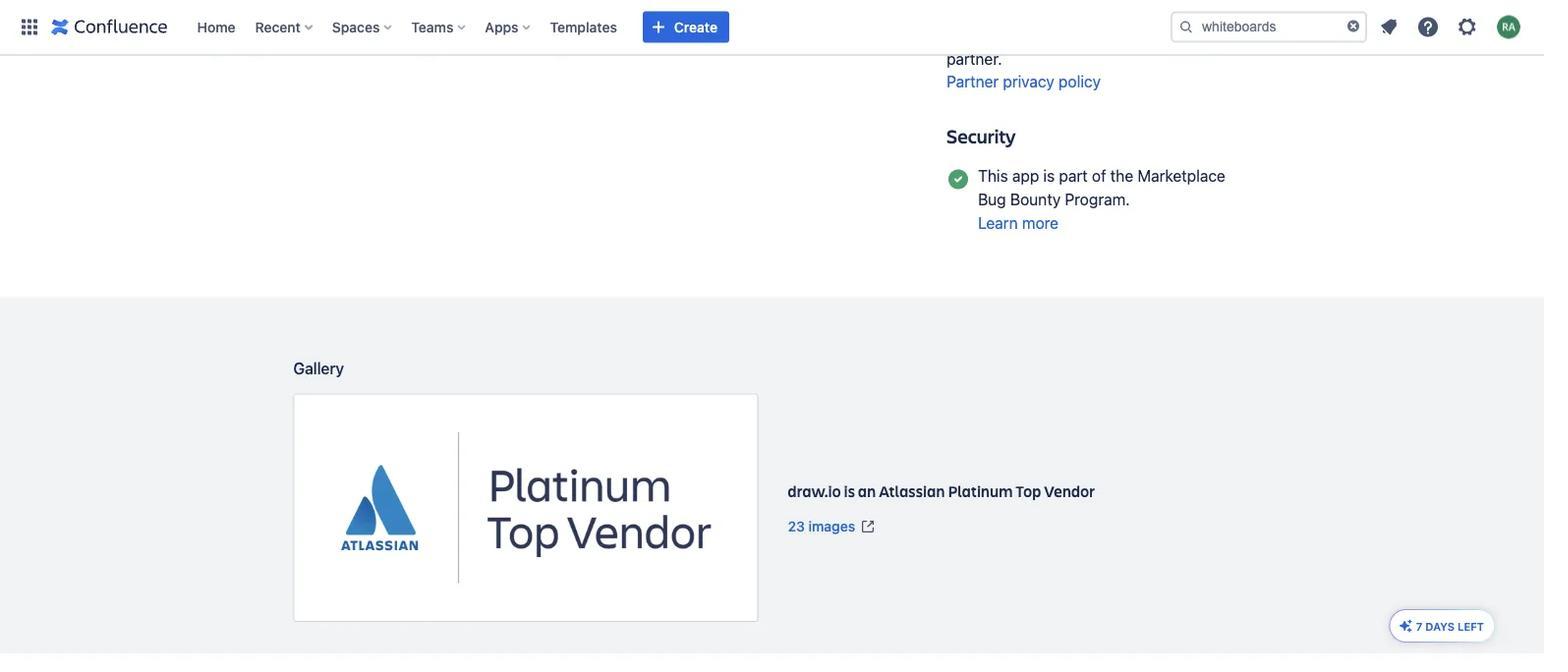 Task type: vqa. For each thing, say whether or not it's contained in the screenshot.
TEAMS
yes



Task type: locate. For each thing, give the bounding box(es) containing it.
partner privacy policy link
[[947, 73, 1101, 91]]

23 images
[[788, 519, 855, 535]]

more
[[1022, 214, 1059, 233]]

program.
[[1065, 190, 1130, 209]]

banner
[[0, 0, 1544, 55]]

partner privacy policy
[[947, 73, 1101, 91]]

images
[[809, 519, 855, 535]]

is left an
[[844, 481, 855, 502]]

1 horizontal spatial is
[[1044, 167, 1055, 185]]

is
[[1044, 167, 1055, 185], [844, 481, 855, 502]]

7 days left
[[1416, 620, 1484, 633]]

draw.io
[[788, 481, 841, 502]]

help icon image
[[1417, 15, 1440, 39]]

gallery
[[293, 359, 344, 378]]

confluence image
[[51, 15, 168, 39], [51, 15, 168, 39]]

is right app
[[1044, 167, 1055, 185]]

learn more link
[[978, 214, 1059, 233]]

draw.io is an atlassian platinum top vendor
[[788, 481, 1095, 502]]

0 vertical spatial is
[[1044, 167, 1055, 185]]

privacy
[[1003, 73, 1055, 91]]

apps
[[485, 19, 519, 35]]

templates link
[[544, 11, 623, 43]]

clear search session image
[[1346, 18, 1362, 34]]

atlassian
[[879, 481, 945, 502]]

home
[[197, 19, 236, 35]]

this
[[978, 167, 1008, 185]]

templates
[[550, 19, 617, 35]]

0 horizontal spatial is
[[844, 481, 855, 502]]

create
[[674, 19, 718, 35]]

status icon image
[[947, 168, 970, 192]]

appswitcher icon image
[[18, 15, 41, 39]]

1 vertical spatial is
[[844, 481, 855, 502]]

part
[[1059, 167, 1088, 185]]

teams button
[[405, 11, 473, 43]]

apps button
[[479, 11, 538, 43]]

spaces button
[[326, 11, 399, 43]]

top
[[1016, 481, 1042, 502]]

marketplace
[[1138, 167, 1226, 185]]

your profile and preferences image
[[1497, 15, 1521, 39]]

7 days left button
[[1391, 611, 1494, 642]]



Task type: describe. For each thing, give the bounding box(es) containing it.
7
[[1416, 620, 1423, 633]]

recent button
[[249, 11, 320, 43]]

policy
[[1059, 73, 1101, 91]]

Search field
[[1171, 11, 1367, 43]]

home link
[[191, 11, 241, 43]]

create button
[[643, 11, 729, 43]]

bounty
[[1011, 190, 1061, 209]]

partner
[[947, 73, 999, 91]]

an
[[858, 481, 876, 502]]

learn
[[978, 214, 1018, 233]]

this app is part of the marketplace bug bounty program. learn more
[[978, 167, 1226, 233]]

the
[[1111, 167, 1134, 185]]

recent
[[255, 19, 301, 35]]

23 images button
[[788, 517, 876, 537]]

vendor
[[1044, 481, 1095, 502]]

notification icon image
[[1377, 15, 1401, 39]]

search image
[[1179, 19, 1194, 35]]

banner containing home
[[0, 0, 1544, 55]]

is inside "this app is part of the marketplace bug bounty program. learn more"
[[1044, 167, 1055, 185]]

days
[[1426, 620, 1455, 633]]

bug
[[978, 190, 1006, 209]]

platinum
[[948, 481, 1013, 502]]

of
[[1092, 167, 1107, 185]]

global element
[[12, 0, 1167, 55]]

premium icon image
[[1399, 618, 1414, 634]]

teams
[[411, 19, 454, 35]]

app
[[1012, 167, 1039, 185]]

settings icon image
[[1456, 15, 1480, 39]]

security
[[947, 124, 1016, 150]]

23
[[788, 519, 805, 535]]

spaces
[[332, 19, 380, 35]]

left
[[1458, 620, 1484, 633]]



